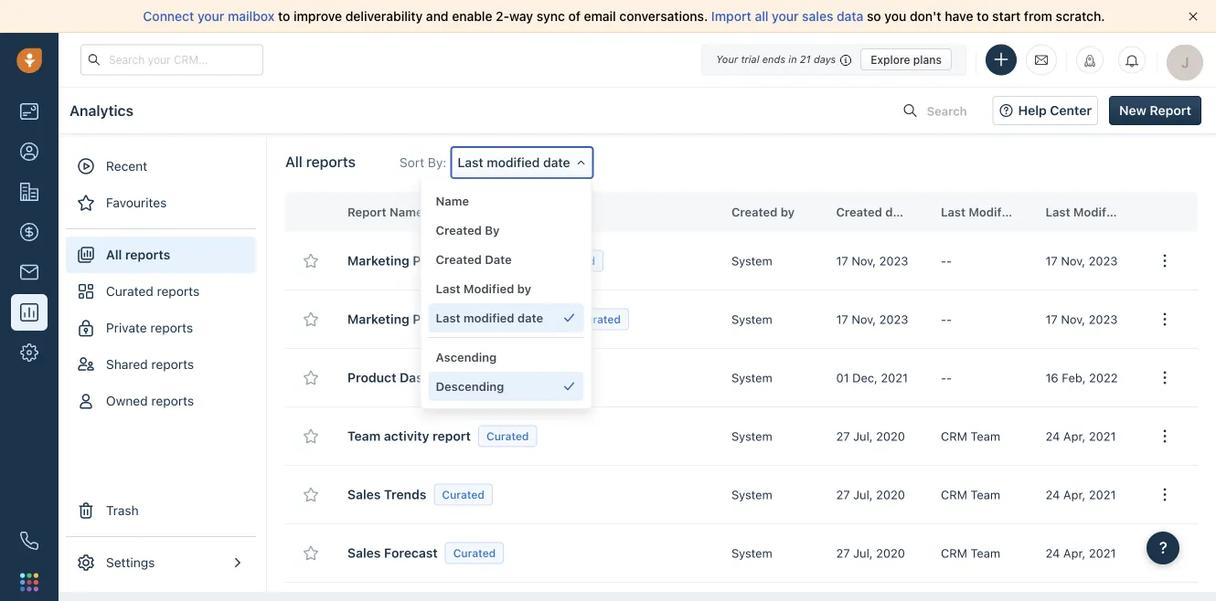 Task type: describe. For each thing, give the bounding box(es) containing it.
you
[[885, 9, 906, 24]]

Search your CRM... text field
[[80, 44, 263, 75]]

close image
[[1189, 12, 1198, 21]]

sync
[[537, 9, 565, 24]]

sales
[[802, 9, 833, 24]]

explore plans link
[[861, 48, 952, 70]]

conversations.
[[619, 9, 708, 24]]

what's new image
[[1083, 54, 1096, 67]]

trial
[[741, 53, 759, 65]]

explore
[[871, 53, 910, 66]]

explore plans
[[871, 53, 942, 66]]

deliverability
[[345, 9, 423, 24]]

2 to from the left
[[977, 9, 989, 24]]

data
[[837, 9, 863, 24]]

in
[[788, 53, 797, 65]]

don't
[[910, 9, 941, 24]]

1 to from the left
[[278, 9, 290, 24]]

improve
[[294, 9, 342, 24]]

from
[[1024, 9, 1052, 24]]

phone element
[[11, 523, 48, 560]]

send email image
[[1035, 52, 1048, 67]]

ends
[[762, 53, 786, 65]]

import
[[711, 9, 751, 24]]

connect your mailbox link
[[143, 9, 278, 24]]

mailbox
[[228, 9, 275, 24]]

your
[[716, 53, 738, 65]]

start
[[992, 9, 1021, 24]]



Task type: vqa. For each thing, say whether or not it's contained in the screenshot.
way
yes



Task type: locate. For each thing, give the bounding box(es) containing it.
have
[[945, 9, 973, 24]]

freshworks switcher image
[[20, 574, 38, 592]]

of
[[568, 9, 580, 24]]

0 horizontal spatial to
[[278, 9, 290, 24]]

your left mailbox
[[197, 9, 224, 24]]

email
[[584, 9, 616, 24]]

21
[[800, 53, 811, 65]]

so
[[867, 9, 881, 24]]

2 your from the left
[[772, 9, 799, 24]]

plans
[[913, 53, 942, 66]]

1 your from the left
[[197, 9, 224, 24]]

way
[[509, 9, 533, 24]]

1 horizontal spatial to
[[977, 9, 989, 24]]

import all your sales data link
[[711, 9, 867, 24]]

to right mailbox
[[278, 9, 290, 24]]

days
[[814, 53, 836, 65]]

scratch.
[[1056, 9, 1105, 24]]

enable
[[452, 9, 492, 24]]

all
[[755, 9, 768, 24]]

to
[[278, 9, 290, 24], [977, 9, 989, 24]]

2-
[[496, 9, 509, 24]]

to left start
[[977, 9, 989, 24]]

and
[[426, 9, 449, 24]]

phone image
[[20, 532, 38, 550]]

0 horizontal spatial your
[[197, 9, 224, 24]]

connect
[[143, 9, 194, 24]]

your trial ends in 21 days
[[716, 53, 836, 65]]

connect your mailbox to improve deliverability and enable 2-way sync of email conversations. import all your sales data so you don't have to start from scratch.
[[143, 9, 1105, 24]]

your
[[197, 9, 224, 24], [772, 9, 799, 24]]

your right all
[[772, 9, 799, 24]]

1 horizontal spatial your
[[772, 9, 799, 24]]



